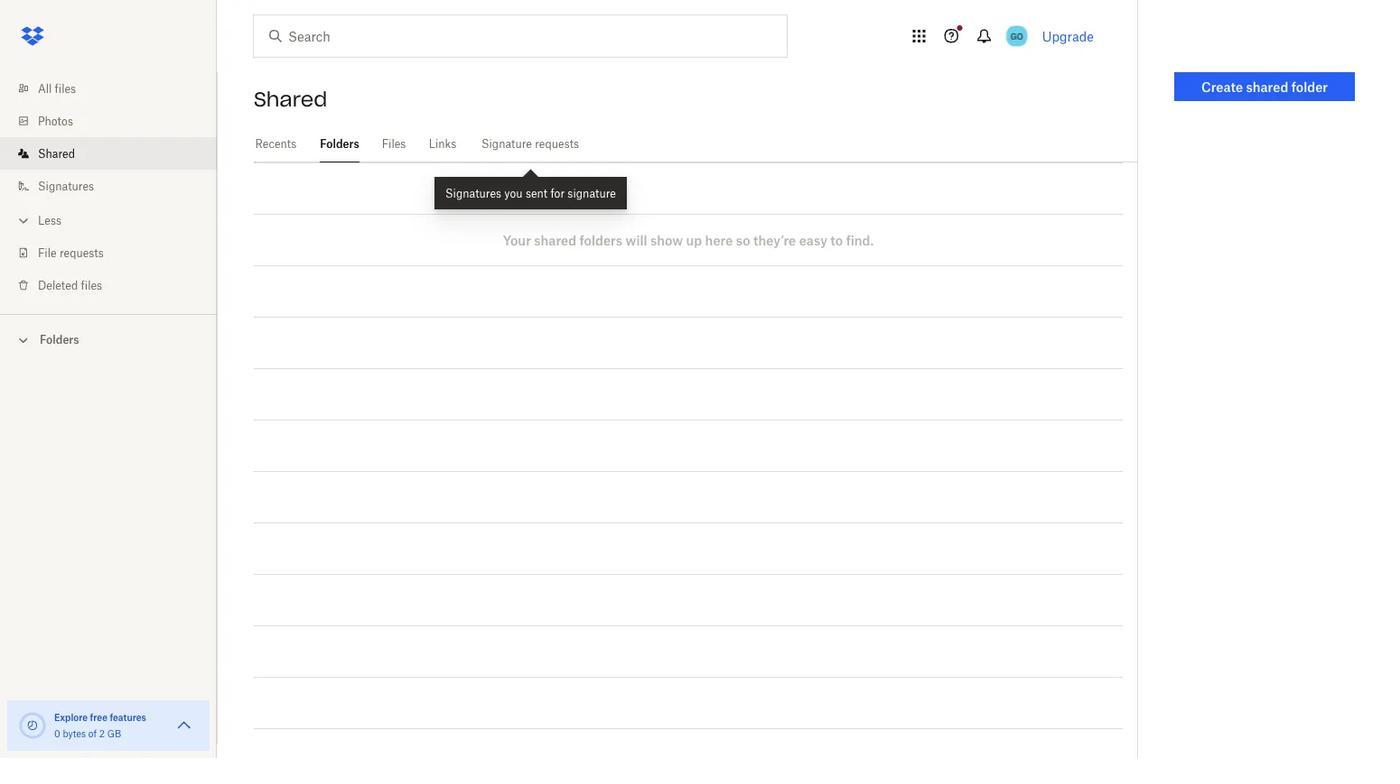 Task type: describe. For each thing, give the bounding box(es) containing it.
create shared folder button
[[1175, 72, 1355, 101]]

folders inside button
[[40, 333, 79, 347]]

all
[[38, 82, 52, 95]]

files
[[382, 137, 406, 151]]

upgrade
[[1042, 28, 1094, 44]]

upgrade link
[[1042, 28, 1094, 44]]

they're
[[754, 233, 796, 248]]

up
[[686, 233, 702, 248]]

links
[[429, 137, 457, 151]]

will
[[626, 233, 647, 248]]

list containing all files
[[0, 61, 217, 314]]

go
[[1011, 30, 1023, 42]]

so
[[736, 233, 750, 248]]

file requests
[[38, 246, 104, 260]]

file requests link
[[14, 237, 217, 269]]

folders button
[[0, 326, 217, 353]]

easy
[[799, 233, 828, 248]]

folders
[[580, 233, 623, 248]]

features
[[110, 712, 146, 724]]

shared list item
[[0, 137, 217, 170]]

files for deleted files
[[81, 279, 102, 292]]

of
[[88, 729, 97, 740]]

explore free features 0 bytes of 2 gb
[[54, 712, 146, 740]]

photos
[[38, 114, 73, 128]]

signatures for signatures
[[38, 179, 94, 193]]

links link
[[428, 126, 457, 160]]

shared for create
[[1246, 79, 1289, 94]]

create
[[1202, 79, 1243, 94]]

dropbox image
[[14, 18, 51, 54]]

0
[[54, 729, 60, 740]]

files for all files
[[55, 82, 76, 95]]

deleted
[[38, 279, 78, 292]]

signature
[[568, 187, 616, 200]]

shared link
[[14, 137, 217, 170]]

you
[[504, 187, 523, 200]]

to
[[831, 233, 843, 248]]

tab list containing recents
[[254, 126, 1138, 163]]

file
[[38, 246, 57, 260]]

less image
[[14, 212, 33, 230]]

Search in folder "Dropbox" text field
[[288, 26, 750, 46]]



Task type: locate. For each thing, give the bounding box(es) containing it.
signatures left you
[[445, 187, 502, 200]]

signature requests link
[[479, 126, 582, 160]]

all files
[[38, 82, 76, 95]]

list
[[0, 61, 217, 314]]

create shared folder
[[1202, 79, 1328, 94]]

signatures inside 'link'
[[38, 179, 94, 193]]

1 horizontal spatial shared
[[254, 87, 327, 112]]

1 horizontal spatial folders
[[320, 137, 359, 151]]

1 vertical spatial folders
[[40, 333, 79, 347]]

signatures you sent for signature
[[445, 187, 616, 200]]

shared left folder
[[1246, 79, 1289, 94]]

1 horizontal spatial files
[[81, 279, 102, 292]]

folder
[[1292, 79, 1328, 94]]

bytes
[[63, 729, 86, 740]]

0 vertical spatial folders
[[320, 137, 359, 151]]

shared for your
[[534, 233, 577, 248]]

shared up recents link
[[254, 87, 327, 112]]

folders left the files
[[320, 137, 359, 151]]

shared
[[1246, 79, 1289, 94], [534, 233, 577, 248]]

signature
[[482, 137, 532, 151]]

folders inside 'link'
[[320, 137, 359, 151]]

2
[[99, 729, 105, 740]]

1 vertical spatial shared
[[534, 233, 577, 248]]

signatures up "less"
[[38, 179, 94, 193]]

requests for file requests
[[60, 246, 104, 260]]

folders
[[320, 137, 359, 151], [40, 333, 79, 347]]

shared inside 'button'
[[1246, 79, 1289, 94]]

0 horizontal spatial folders
[[40, 333, 79, 347]]

explore
[[54, 712, 88, 724]]

0 vertical spatial files
[[55, 82, 76, 95]]

deleted files link
[[14, 269, 217, 302]]

requests
[[535, 137, 579, 151], [60, 246, 104, 260]]

0 horizontal spatial requests
[[60, 246, 104, 260]]

signature requests
[[482, 137, 579, 151]]

0 vertical spatial shared
[[1246, 79, 1289, 94]]

0 horizontal spatial files
[[55, 82, 76, 95]]

requests right file
[[60, 246, 104, 260]]

your
[[503, 233, 531, 248]]

shared down "photos"
[[38, 147, 75, 160]]

tab list
[[254, 126, 1138, 163]]

folders down deleted
[[40, 333, 79, 347]]

shared right your
[[534, 233, 577, 248]]

signatures
[[38, 179, 94, 193], [445, 187, 502, 200]]

signatures for signatures you sent for signature
[[445, 187, 502, 200]]

1 vertical spatial shared
[[38, 147, 75, 160]]

folders link
[[320, 126, 360, 160]]

your shared folders will show up here so they're easy to find.
[[503, 233, 874, 248]]

gb
[[107, 729, 121, 740]]

files right deleted
[[81, 279, 102, 292]]

shared inside list item
[[38, 147, 75, 160]]

here
[[705, 233, 733, 248]]

photos link
[[14, 105, 217, 137]]

less
[[38, 214, 61, 227]]

quota usage element
[[18, 712, 47, 741]]

recents
[[255, 137, 297, 151]]

0 horizontal spatial signatures
[[38, 179, 94, 193]]

requests up for
[[535, 137, 579, 151]]

all files link
[[14, 72, 217, 105]]

files link
[[381, 126, 407, 160]]

1 vertical spatial requests
[[60, 246, 104, 260]]

files
[[55, 82, 76, 95], [81, 279, 102, 292]]

0 horizontal spatial shared
[[534, 233, 577, 248]]

for
[[551, 187, 565, 200]]

free
[[90, 712, 108, 724]]

0 horizontal spatial shared
[[38, 147, 75, 160]]

0 vertical spatial requests
[[535, 137, 579, 151]]

0 vertical spatial shared
[[254, 87, 327, 112]]

go button
[[1003, 22, 1032, 51]]

sent
[[526, 187, 548, 200]]

deleted files
[[38, 279, 102, 292]]

1 horizontal spatial requests
[[535, 137, 579, 151]]

show
[[650, 233, 683, 248]]

signatures link
[[14, 170, 217, 202]]

1 horizontal spatial shared
[[1246, 79, 1289, 94]]

recents link
[[254, 126, 298, 160]]

find.
[[846, 233, 874, 248]]

shared
[[254, 87, 327, 112], [38, 147, 75, 160]]

1 vertical spatial files
[[81, 279, 102, 292]]

requests for signature requests
[[535, 137, 579, 151]]

files right all
[[55, 82, 76, 95]]

1 horizontal spatial signatures
[[445, 187, 502, 200]]



Task type: vqa. For each thing, say whether or not it's contained in the screenshot.
Your
yes



